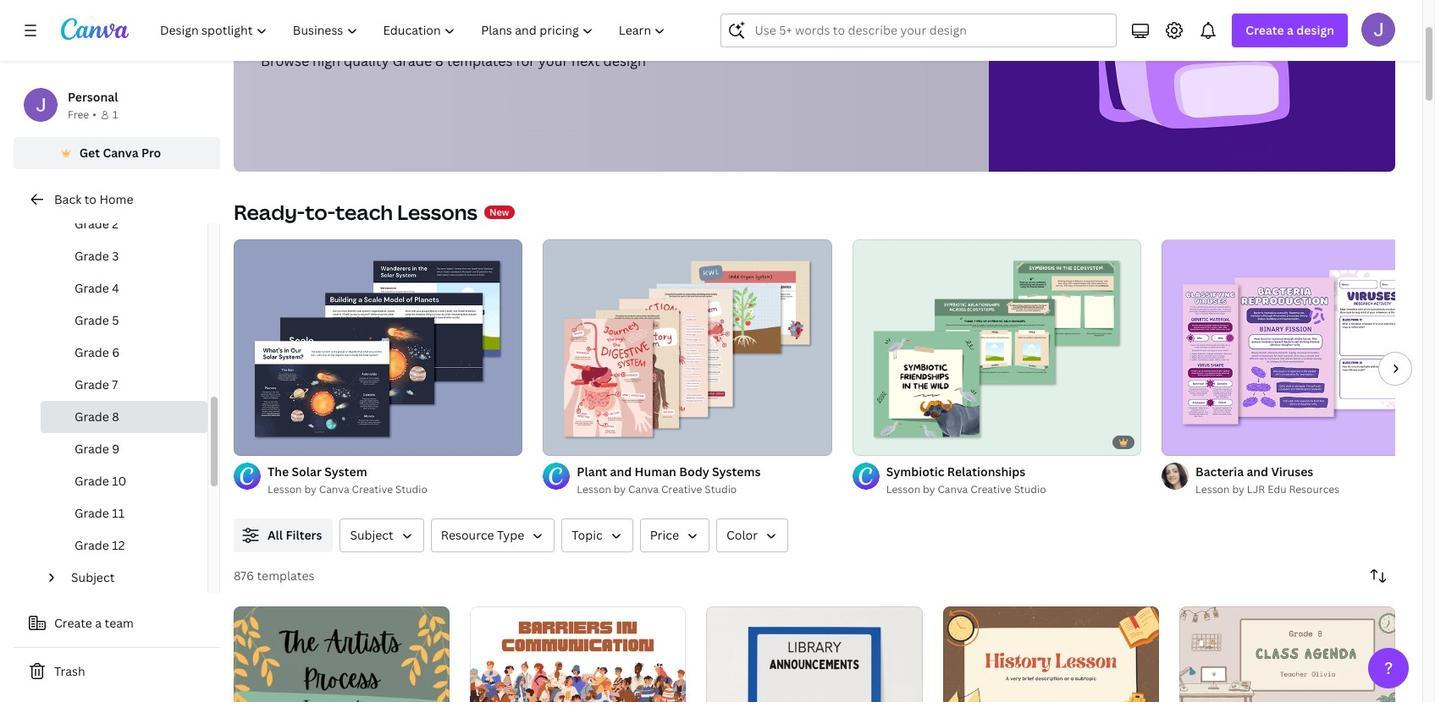 Task type: describe. For each thing, give the bounding box(es) containing it.
grade 12 link
[[41, 530, 207, 562]]

system
[[324, 464, 367, 480]]

the solar system link
[[268, 463, 523, 482]]

bacteria and viruses image
[[1162, 240, 1435, 456]]

5
[[112, 312, 119, 329]]

1 vertical spatial templates
[[447, 52, 513, 70]]

bacteria and viruses lesson by ljr edu resources
[[1196, 464, 1340, 497]]

1 vertical spatial subject button
[[64, 562, 197, 594]]

grade 10
[[75, 473, 126, 489]]

resource type
[[441, 528, 524, 544]]

lesson inside the solar system lesson by canva creative studio
[[268, 483, 302, 497]]

grade for grade 8 templates
[[261, 0, 344, 36]]

topic
[[572, 528, 603, 544]]

symbiotic relationships link
[[886, 463, 1141, 482]]

the artists process education infographic in olive ochre abstract nature style image
[[234, 607, 450, 703]]

all filters button
[[234, 519, 333, 553]]

lessons
[[397, 198, 477, 226]]

grade for grade 11
[[75, 505, 109, 522]]

symbiotic
[[886, 464, 944, 480]]

8 for grade 8
[[112, 409, 119, 425]]

resources
[[1289, 483, 1340, 497]]

create a design button
[[1232, 14, 1348, 47]]

body
[[679, 464, 709, 480]]

grade 3 link
[[41, 240, 207, 273]]

1 horizontal spatial subject
[[350, 528, 394, 544]]

Sort by button
[[1362, 560, 1395, 594]]

grade 6
[[75, 345, 120, 361]]

11
[[112, 505, 125, 522]]

a for team
[[95, 616, 102, 632]]

grade for grade 8
[[75, 409, 109, 425]]

grade 4
[[75, 280, 119, 296]]

6
[[112, 345, 120, 361]]

lesson by canva creative studio link for plant and human body systems
[[577, 482, 832, 499]]

team
[[105, 616, 134, 632]]

creative inside symbiotic relationships lesson by canva creative studio
[[971, 483, 1012, 497]]

by inside the solar system lesson by canva creative studio
[[304, 483, 317, 497]]

grade 11
[[75, 505, 125, 522]]

get
[[79, 145, 100, 161]]

7
[[112, 377, 118, 393]]

browse high quality grade 8 templates for your next design
[[261, 52, 646, 70]]

grade for grade 9
[[75, 441, 109, 457]]

grade for grade 6
[[75, 345, 109, 361]]

the solar system image
[[234, 240, 523, 456]]

back to home
[[54, 191, 133, 207]]

1
[[113, 108, 118, 122]]

quality
[[344, 52, 389, 70]]

bacteria
[[1196, 464, 1244, 480]]

ljr
[[1247, 483, 1265, 497]]

trash link
[[14, 655, 220, 689]]

grade 3
[[75, 248, 119, 264]]

grade 11 link
[[41, 498, 207, 530]]

design inside dropdown button
[[1297, 22, 1334, 38]]

class agenda presentation in brown and green illustrative style image
[[1179, 607, 1395, 703]]

3
[[112, 248, 119, 264]]

10
[[112, 473, 126, 489]]

jacob simon image
[[1362, 13, 1395, 47]]

ready-
[[234, 198, 305, 226]]

grade for grade 4
[[75, 280, 109, 296]]

all filters
[[268, 528, 322, 544]]

your
[[538, 52, 568, 70]]

plant and human body systems link
[[577, 463, 832, 482]]

high
[[312, 52, 340, 70]]

get canva pro
[[79, 145, 161, 161]]

topic button
[[562, 519, 633, 553]]

create a design
[[1246, 22, 1334, 38]]

4
[[112, 280, 119, 296]]

symbiotic relationships lesson by canva creative studio
[[886, 464, 1046, 497]]

lesson inside bacteria and viruses lesson by ljr edu resources
[[1196, 483, 1230, 497]]

white and brown illustrative english communication barriers presentation image
[[470, 607, 686, 703]]

color button
[[716, 519, 788, 553]]

grade for grade 7
[[75, 377, 109, 393]]

blue white simple library announcements educational poster image
[[706, 607, 923, 703]]

grade for grade 12
[[75, 538, 109, 554]]

create for create a team
[[54, 616, 92, 632]]

by inside bacteria and viruses lesson by ljr edu resources
[[1232, 483, 1245, 497]]

grade 2
[[75, 216, 119, 232]]

all
[[268, 528, 283, 544]]

bacteria and viruses link
[[1196, 463, 1435, 482]]

free
[[68, 108, 89, 122]]

2
[[112, 216, 119, 232]]

876
[[234, 568, 254, 584]]

0 vertical spatial templates
[[372, 0, 510, 36]]

lesson inside plant and human body systems lesson by canva creative studio
[[577, 483, 611, 497]]

create for create a design
[[1246, 22, 1284, 38]]

for
[[516, 52, 535, 70]]

canva inside plant and human body systems lesson by canva creative studio
[[628, 483, 659, 497]]

human
[[635, 464, 676, 480]]

grade 2 link
[[41, 208, 207, 240]]

the
[[268, 464, 289, 480]]

grade 7 link
[[41, 369, 207, 401]]

grade 12
[[75, 538, 125, 554]]

grade 5
[[75, 312, 119, 329]]

plant and human body systems image
[[543, 240, 832, 456]]

to-
[[305, 198, 335, 226]]

lesson inside symbiotic relationships lesson by canva creative studio
[[886, 483, 921, 497]]

grade down top level navigation element
[[392, 52, 432, 70]]

create a team
[[54, 616, 134, 632]]

1 vertical spatial design
[[603, 52, 646, 70]]

grade for grade 3
[[75, 248, 109, 264]]



Task type: vqa. For each thing, say whether or not it's contained in the screenshot.
Sans
no



Task type: locate. For each thing, give the bounding box(es) containing it.
lesson down symbiotic
[[886, 483, 921, 497]]

1 vertical spatial 8
[[435, 52, 443, 70]]

design
[[1297, 22, 1334, 38], [603, 52, 646, 70]]

studio down the solar system link
[[395, 483, 428, 497]]

free •
[[68, 108, 96, 122]]

resource type button
[[431, 519, 555, 553]]

1 vertical spatial a
[[95, 616, 102, 632]]

lesson by canva creative studio link down body
[[577, 482, 832, 499]]

2 lesson by canva creative studio link from the left
[[577, 482, 832, 499]]

price
[[650, 528, 679, 544]]

grade 8 templates
[[261, 0, 510, 36]]

studio inside plant and human body systems lesson by canva creative studio
[[705, 483, 737, 497]]

create inside button
[[54, 616, 92, 632]]

plant and human body systems lesson by canva creative studio
[[577, 464, 761, 497]]

next
[[572, 52, 600, 70]]

and
[[610, 464, 632, 480], [1247, 464, 1268, 480]]

studio down the symbiotic relationships link
[[1014, 483, 1046, 497]]

by
[[304, 483, 317, 497], [614, 483, 626, 497], [923, 483, 935, 497], [1232, 483, 1245, 497]]

canva inside symbiotic relationships lesson by canva creative studio
[[938, 483, 968, 497]]

1 horizontal spatial create
[[1246, 22, 1284, 38]]

2 and from the left
[[1247, 464, 1268, 480]]

1 creative from the left
[[352, 483, 393, 497]]

by up "topic" button
[[614, 483, 626, 497]]

3 by from the left
[[923, 483, 935, 497]]

templates
[[372, 0, 510, 36], [447, 52, 513, 70], [257, 568, 315, 584]]

8 up 9
[[112, 409, 119, 425]]

0 vertical spatial create
[[1246, 22, 1284, 38]]

history education presentation skeleton in a brown beige yellow friendly handdrawn style image
[[943, 607, 1159, 703]]

grade left "12"
[[75, 538, 109, 554]]

2 by from the left
[[614, 483, 626, 497]]

3 studio from the left
[[1014, 483, 1046, 497]]

back
[[54, 191, 81, 207]]

0 horizontal spatial lesson by canva creative studio link
[[268, 482, 523, 499]]

•
[[93, 108, 96, 122]]

8 up the quality
[[350, 0, 367, 36]]

876 templates
[[234, 568, 315, 584]]

lesson down the plant at the bottom
[[577, 483, 611, 497]]

subject button down "12"
[[64, 562, 197, 594]]

3 lesson by canva creative studio link from the left
[[886, 482, 1141, 499]]

8
[[350, 0, 367, 36], [435, 52, 443, 70], [112, 409, 119, 425]]

0 horizontal spatial 8
[[112, 409, 119, 425]]

grade inside grade 3 link
[[75, 248, 109, 264]]

subject
[[350, 528, 394, 544], [71, 570, 115, 586]]

top level navigation element
[[149, 14, 680, 47]]

resource
[[441, 528, 494, 544]]

studio inside symbiotic relationships lesson by canva creative studio
[[1014, 483, 1046, 497]]

templates down 'all filters' button
[[257, 568, 315, 584]]

grade 9 link
[[41, 434, 207, 466]]

create
[[1246, 22, 1284, 38], [54, 616, 92, 632]]

grade 10 link
[[41, 466, 207, 498]]

2 studio from the left
[[705, 483, 737, 497]]

2 creative from the left
[[661, 483, 702, 497]]

grade left 10
[[75, 473, 109, 489]]

1 and from the left
[[610, 464, 632, 480]]

0 horizontal spatial create
[[54, 616, 92, 632]]

grade for grade 2
[[75, 216, 109, 232]]

grade down grade 7
[[75, 409, 109, 425]]

grade left 5
[[75, 312, 109, 329]]

8 down top level navigation element
[[435, 52, 443, 70]]

2 vertical spatial 8
[[112, 409, 119, 425]]

grade for grade 5
[[75, 312, 109, 329]]

a for design
[[1287, 22, 1294, 38]]

0 horizontal spatial a
[[95, 616, 102, 632]]

lesson down bacteria
[[1196, 483, 1230, 497]]

lesson by canva creative studio link down system
[[268, 482, 523, 499]]

1 horizontal spatial subject button
[[340, 519, 424, 553]]

0 vertical spatial a
[[1287, 22, 1294, 38]]

1 lesson by canva creative studio link from the left
[[268, 482, 523, 499]]

1 horizontal spatial creative
[[661, 483, 702, 497]]

1 vertical spatial create
[[54, 616, 92, 632]]

subject button down the solar system link
[[340, 519, 424, 553]]

2 vertical spatial templates
[[257, 568, 315, 584]]

lesson by canva creative studio link for the solar system
[[268, 482, 523, 499]]

1 horizontal spatial design
[[1297, 22, 1334, 38]]

grade inside grade 9 link
[[75, 441, 109, 457]]

color
[[726, 528, 758, 544]]

create a team button
[[14, 607, 220, 641]]

4 lesson from the left
[[1196, 483, 1230, 497]]

1 horizontal spatial and
[[1247, 464, 1268, 480]]

2 lesson from the left
[[577, 483, 611, 497]]

create inside dropdown button
[[1246, 22, 1284, 38]]

filters
[[286, 528, 322, 544]]

pro
[[141, 145, 161, 161]]

subject button
[[340, 519, 424, 553], [64, 562, 197, 594]]

1 vertical spatial subject
[[71, 570, 115, 586]]

and for bacteria
[[1247, 464, 1268, 480]]

1 lesson from the left
[[268, 483, 302, 497]]

grade inside grade 12 link
[[75, 538, 109, 554]]

0 horizontal spatial subject
[[71, 570, 115, 586]]

grade 9
[[75, 441, 120, 457]]

by left ljr
[[1232, 483, 1245, 497]]

Search search field
[[755, 14, 1106, 47]]

2 horizontal spatial creative
[[971, 483, 1012, 497]]

templates up 'browse high quality grade 8 templates for your next design' on the top left of the page
[[372, 0, 510, 36]]

1 horizontal spatial lesson by canva creative studio link
[[577, 482, 832, 499]]

canva down system
[[319, 483, 349, 497]]

the solar system lesson by canva creative studio
[[268, 464, 428, 497]]

subject down the grade 12
[[71, 570, 115, 586]]

personal
[[68, 89, 118, 105]]

creative down body
[[661, 483, 702, 497]]

0 vertical spatial design
[[1297, 22, 1334, 38]]

to
[[84, 191, 96, 207]]

price button
[[640, 519, 710, 553]]

studio inside the solar system lesson by canva creative studio
[[395, 483, 428, 497]]

and for plant
[[610, 464, 632, 480]]

creative inside the solar system lesson by canva creative studio
[[352, 483, 393, 497]]

grade inside grade 6 link
[[75, 345, 109, 361]]

canva inside the solar system lesson by canva creative studio
[[319, 483, 349, 497]]

lesson
[[268, 483, 302, 497], [577, 483, 611, 497], [886, 483, 921, 497], [1196, 483, 1230, 497]]

canva down relationships
[[938, 483, 968, 497]]

ready-to-teach lessons
[[234, 198, 477, 226]]

and inside bacteria and viruses lesson by ljr edu resources
[[1247, 464, 1268, 480]]

grade for grade 10
[[75, 473, 109, 489]]

teach
[[335, 198, 393, 226]]

studio down systems
[[705, 483, 737, 497]]

3 lesson from the left
[[886, 483, 921, 497]]

grade 8
[[75, 409, 119, 425]]

grade inside grade 11 link
[[75, 505, 109, 522]]

by inside symbiotic relationships lesson by canva creative studio
[[923, 483, 935, 497]]

creative down the solar system link
[[352, 483, 393, 497]]

home
[[99, 191, 133, 207]]

4 by from the left
[[1232, 483, 1245, 497]]

browse
[[261, 52, 309, 70]]

lesson by canva creative studio link for symbiotic relationships
[[886, 482, 1141, 499]]

9
[[112, 441, 120, 457]]

grade left 4 at left top
[[75, 280, 109, 296]]

and up ljr
[[1247, 464, 1268, 480]]

grade left '2'
[[75, 216, 109, 232]]

1 horizontal spatial 8
[[350, 0, 367, 36]]

grade inside grade 5 link
[[75, 312, 109, 329]]

a inside "create a team" button
[[95, 616, 102, 632]]

0 horizontal spatial creative
[[352, 483, 393, 497]]

design right next
[[603, 52, 646, 70]]

and inside plant and human body systems lesson by canva creative studio
[[610, 464, 632, 480]]

grade 4 link
[[41, 273, 207, 305]]

systems
[[712, 464, 761, 480]]

0 vertical spatial 8
[[350, 0, 367, 36]]

by inside plant and human body systems lesson by canva creative studio
[[614, 483, 626, 497]]

1 horizontal spatial a
[[1287, 22, 1294, 38]]

grade left 9
[[75, 441, 109, 457]]

creative
[[352, 483, 393, 497], [661, 483, 702, 497], [971, 483, 1012, 497]]

relationships
[[947, 464, 1026, 480]]

get canva pro button
[[14, 137, 220, 169]]

solar
[[292, 464, 322, 480]]

back to home link
[[14, 183, 220, 217]]

grade up browse
[[261, 0, 344, 36]]

canva left pro
[[103, 145, 139, 161]]

canva down human
[[628, 483, 659, 497]]

a inside create a design dropdown button
[[1287, 22, 1294, 38]]

0 vertical spatial subject button
[[340, 519, 424, 553]]

2 horizontal spatial lesson by canva creative studio link
[[886, 482, 1141, 499]]

grade left 3
[[75, 248, 109, 264]]

by down solar
[[304, 483, 317, 497]]

grade inside grade 10 link
[[75, 473, 109, 489]]

edu
[[1268, 483, 1287, 497]]

creative inside plant and human body systems lesson by canva creative studio
[[661, 483, 702, 497]]

grade left '7'
[[75, 377, 109, 393]]

8 for grade 8 templates
[[350, 0, 367, 36]]

and right the plant at the bottom
[[610, 464, 632, 480]]

grade 6 link
[[41, 337, 207, 369]]

creative down relationships
[[971, 483, 1012, 497]]

1 studio from the left
[[395, 483, 428, 497]]

0 horizontal spatial studio
[[395, 483, 428, 497]]

canva inside the get canva pro button
[[103, 145, 139, 161]]

grade inside grade 7 link
[[75, 377, 109, 393]]

grade inside grade 2 link
[[75, 216, 109, 232]]

2 horizontal spatial studio
[[1014, 483, 1046, 497]]

0 horizontal spatial and
[[610, 464, 632, 480]]

by down symbiotic
[[923, 483, 935, 497]]

studio
[[395, 483, 428, 497], [705, 483, 737, 497], [1014, 483, 1046, 497]]

grade left 6
[[75, 345, 109, 361]]

None search field
[[721, 14, 1117, 47]]

12
[[112, 538, 125, 554]]

lesson by canva creative studio link
[[268, 482, 523, 499], [577, 482, 832, 499], [886, 482, 1141, 499]]

lesson by canva creative studio link down relationships
[[886, 482, 1141, 499]]

2 horizontal spatial 8
[[435, 52, 443, 70]]

plant
[[577, 464, 607, 480]]

trash
[[54, 664, 85, 680]]

type
[[497, 528, 524, 544]]

subject down the solar system lesson by canva creative studio
[[350, 528, 394, 544]]

grade 7
[[75, 377, 118, 393]]

templates left for
[[447, 52, 513, 70]]

grade inside grade 4 link
[[75, 280, 109, 296]]

lesson down the
[[268, 483, 302, 497]]

0 vertical spatial subject
[[350, 528, 394, 544]]

1 horizontal spatial studio
[[705, 483, 737, 497]]

a
[[1287, 22, 1294, 38], [95, 616, 102, 632]]

grade left 11
[[75, 505, 109, 522]]

1 by from the left
[[304, 483, 317, 497]]

design left jacob simon icon in the right of the page
[[1297, 22, 1334, 38]]

3 creative from the left
[[971, 483, 1012, 497]]

lesson by ljr edu resources link
[[1196, 482, 1435, 499]]

symbiotic relationships image
[[852, 240, 1141, 456]]

0 horizontal spatial subject button
[[64, 562, 197, 594]]

0 horizontal spatial design
[[603, 52, 646, 70]]

canva
[[103, 145, 139, 161], [319, 483, 349, 497], [628, 483, 659, 497], [938, 483, 968, 497]]

grade 5 link
[[41, 305, 207, 337]]

new
[[489, 206, 509, 218]]



